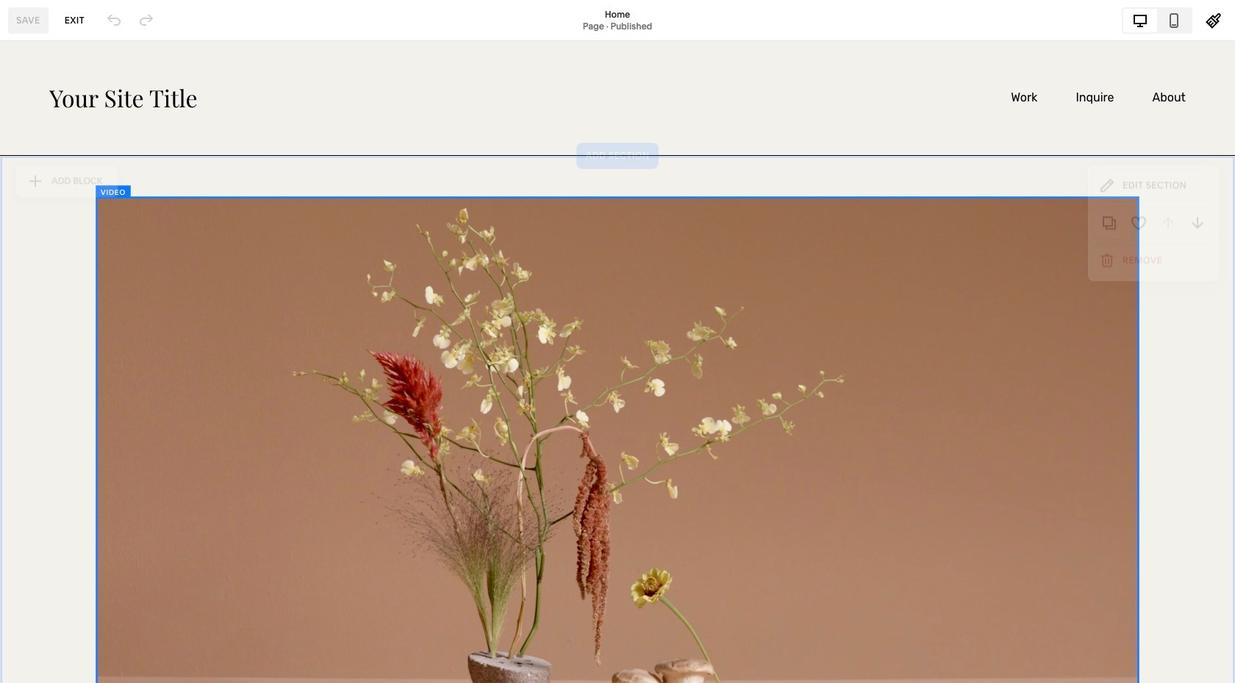 Task type: vqa. For each thing, say whether or not it's contained in the screenshot.
desktop icon on the top
yes



Task type: locate. For each thing, give the bounding box(es) containing it.
heart image
[[1131, 218, 1147, 234]]

style image
[[1206, 12, 1222, 28]]

toolbar
[[1093, 209, 1215, 243]]

tab list
[[1124, 8, 1192, 32]]

edit image
[[1100, 180, 1116, 197]]

logo squarespace image
[[24, 24, 40, 40]]

arrow up image
[[1161, 218, 1177, 234]]

undo image
[[106, 12, 122, 28]]



Task type: describe. For each thing, give the bounding box(es) containing it.
desktop image
[[1133, 12, 1149, 28]]

search image
[[147, 24, 163, 40]]

trash image
[[1100, 255, 1116, 272]]

duplicate image
[[1102, 218, 1118, 234]]

mobile image
[[1167, 12, 1183, 28]]

plus image
[[27, 176, 51, 192]]

redo image
[[138, 12, 155, 28]]

arrow down image
[[1190, 218, 1206, 234]]



